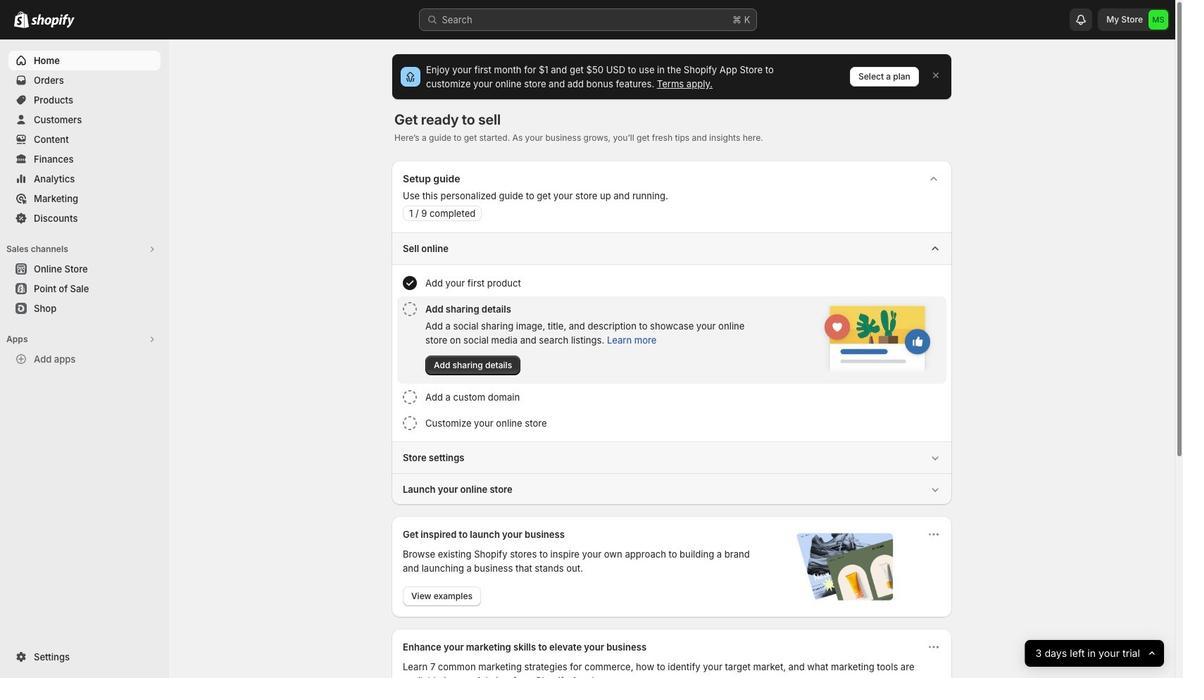 Task type: vqa. For each thing, say whether or not it's contained in the screenshot.
Bill Pay
no



Task type: describe. For each thing, give the bounding box(es) containing it.
mark add your first product as not done image
[[403, 276, 417, 290]]

1 horizontal spatial shopify image
[[31, 14, 75, 28]]

0 horizontal spatial shopify image
[[14, 11, 29, 28]]

mark add a custom domain as done image
[[403, 390, 417, 404]]

mark add sharing details as done image
[[403, 302, 417, 316]]

mark customize your online store as done image
[[403, 416, 417, 431]]

sell online group
[[392, 233, 953, 442]]



Task type: locate. For each thing, give the bounding box(es) containing it.
my store image
[[1149, 10, 1169, 30]]

add sharing details group
[[397, 297, 947, 384]]

guide categories group
[[392, 233, 953, 505]]

add your first product group
[[397, 271, 947, 296]]

add a custom domain group
[[397, 385, 947, 410]]

customize your online store group
[[397, 411, 947, 436]]

shopify image
[[14, 11, 29, 28], [31, 14, 75, 28]]

setup guide region
[[392, 161, 953, 505]]



